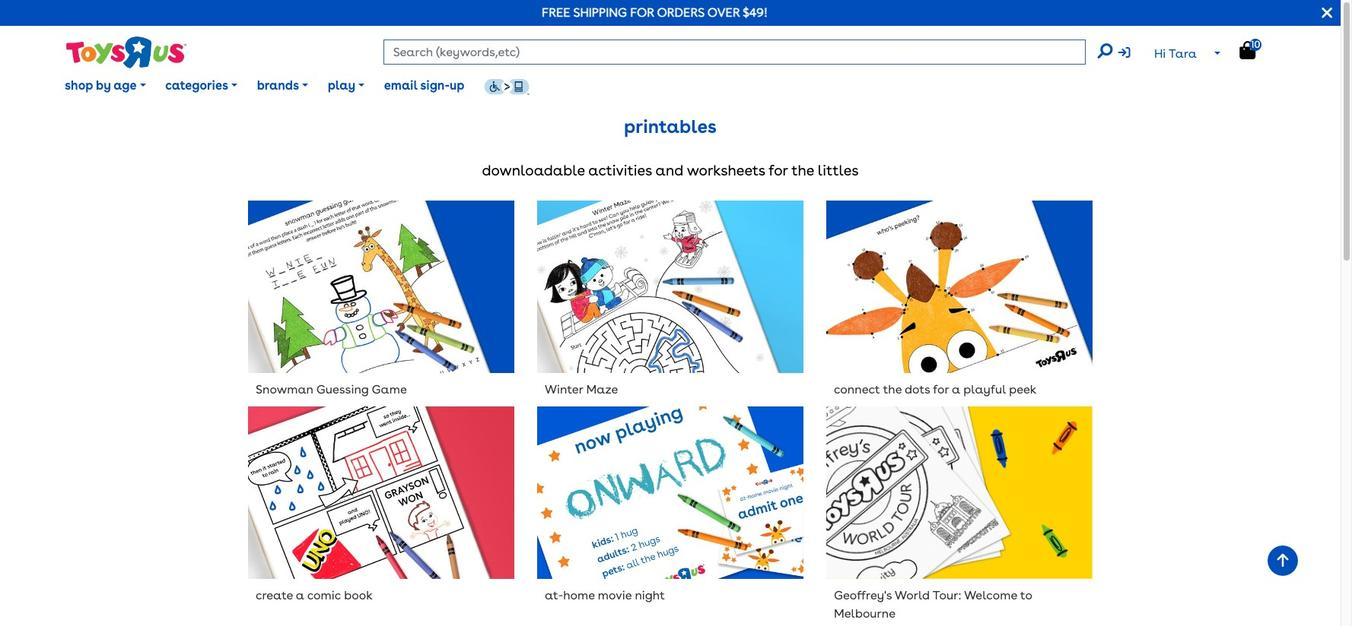 Task type: vqa. For each thing, say whether or not it's contained in the screenshot.
THE BLOG CARD IMAGE
yes



Task type: describe. For each thing, give the bounding box(es) containing it.
to
[[1020, 589, 1032, 604]]

activities
[[588, 162, 652, 179]]

a inside connect the dots for a playful peek link
[[952, 383, 960, 397]]

at-home movie night link
[[537, 407, 803, 614]]

0 vertical spatial the
[[791, 162, 814, 179]]

close button image
[[1322, 5, 1332, 21]]

connect
[[834, 383, 880, 397]]

at-home movie night
[[545, 589, 665, 604]]

guessing
[[316, 383, 369, 397]]

snowman guessing game
[[256, 383, 407, 397]]

blog card image for connect the dots for a playful peek
[[826, 201, 1093, 374]]

downloadable activities and worksheets for the littles
[[482, 162, 859, 179]]

$49!
[[743, 5, 768, 20]]

littles
[[818, 162, 859, 179]]

play
[[328, 78, 355, 93]]

world
[[895, 589, 930, 604]]

shop
[[65, 78, 93, 93]]

movie
[[598, 589, 632, 604]]

age
[[114, 78, 137, 93]]

shipping
[[573, 5, 627, 20]]

winter
[[545, 383, 583, 397]]

play button
[[318, 67, 374, 105]]

worksheets
[[687, 162, 765, 179]]

sign-
[[420, 78, 450, 93]]

at-
[[545, 589, 563, 604]]

downloadable
[[482, 162, 585, 179]]

maze
[[586, 383, 618, 397]]

dots
[[905, 383, 930, 397]]

free shipping for orders over $49!
[[542, 5, 768, 20]]

hi tara button
[[1118, 40, 1230, 69]]

blog card image for at-home movie night
[[537, 407, 803, 580]]

email sign-up link
[[374, 67, 474, 105]]

and
[[656, 162, 683, 179]]

peek
[[1009, 383, 1037, 397]]

melbourne
[[834, 608, 896, 622]]

1 horizontal spatial for
[[933, 383, 949, 397]]

home
[[563, 589, 595, 604]]

0 horizontal spatial for
[[769, 162, 788, 179]]

connect the dots for a playful peek link
[[826, 201, 1093, 407]]

night
[[635, 589, 665, 604]]

winter maze link
[[537, 201, 803, 407]]

book
[[344, 589, 373, 604]]

hi
[[1154, 46, 1166, 61]]

10 link
[[1240, 39, 1271, 60]]

brands
[[257, 78, 299, 93]]

blog card image for create a comic book
[[248, 407, 514, 580]]

blog card image for geoffrey's world tour: welcome to melbourne
[[826, 407, 1093, 580]]

a inside create a comic book link
[[296, 589, 304, 604]]

geoffrey's world tour: welcome to melbourne
[[834, 589, 1032, 622]]

email
[[384, 78, 417, 93]]

create a comic book link
[[248, 407, 514, 614]]

10
[[1251, 39, 1260, 50]]

comic
[[307, 589, 341, 604]]

snowman
[[256, 383, 313, 397]]



Task type: locate. For each thing, give the bounding box(es) containing it.
0 vertical spatial a
[[952, 383, 960, 397]]

sign in image
[[1118, 46, 1130, 59]]

shop by age button
[[55, 67, 155, 105]]

blog card image for snowman guessing game
[[248, 201, 514, 374]]

toys r us image
[[65, 35, 187, 70]]

free shipping for orders over $49! link
[[542, 5, 768, 20]]

shopping bag image
[[1240, 41, 1256, 59]]

a left the playful
[[952, 383, 960, 397]]

Enter Keyword or Item No. search field
[[383, 40, 1085, 65]]

orders
[[657, 5, 705, 20]]

free
[[542, 5, 570, 20]]

up
[[450, 78, 464, 93]]

categories
[[165, 78, 228, 93]]

categories button
[[155, 67, 247, 105]]

for
[[630, 5, 654, 20]]

a
[[952, 383, 960, 397], [296, 589, 304, 604]]

a left comic
[[296, 589, 304, 604]]

by
[[96, 78, 111, 93]]

shop by age
[[65, 78, 137, 93]]

1 horizontal spatial a
[[952, 383, 960, 397]]

snowman guessing game link
[[248, 201, 514, 407]]

over
[[707, 5, 740, 20]]

for right dots
[[933, 383, 949, 397]]

0 vertical spatial for
[[769, 162, 788, 179]]

hi tara
[[1154, 46, 1197, 61]]

0 horizontal spatial the
[[791, 162, 814, 179]]

game
[[372, 383, 407, 397]]

blog card image
[[248, 201, 514, 374], [537, 201, 803, 374], [826, 201, 1093, 374], [248, 407, 514, 580], [537, 407, 803, 580], [826, 407, 1093, 580]]

1 vertical spatial for
[[933, 383, 949, 397]]

None search field
[[383, 40, 1112, 65]]

this icon serves as a link to download the essential accessibility assistive technology app for individuals with physical disabilities. it is featured as part of our commitment to diversity and inclusion. image
[[484, 78, 530, 95]]

tour:
[[933, 589, 961, 604]]

1 vertical spatial the
[[883, 383, 902, 397]]

email sign-up
[[384, 78, 464, 93]]

geoffrey's world tour: welcome to melbourne link
[[826, 407, 1093, 627]]

0 horizontal spatial a
[[296, 589, 304, 604]]

printables
[[624, 116, 717, 138]]

winter maze
[[545, 383, 618, 397]]

the
[[791, 162, 814, 179], [883, 383, 902, 397]]

menu bar containing shop by age
[[55, 59, 1341, 113]]

welcome
[[964, 589, 1017, 604]]

menu bar
[[55, 59, 1341, 113]]

create
[[256, 589, 293, 604]]

1 horizontal spatial the
[[883, 383, 902, 397]]

the left littles
[[791, 162, 814, 179]]

for right worksheets
[[769, 162, 788, 179]]

create a comic book
[[256, 589, 373, 604]]

brands button
[[247, 67, 318, 105]]

tara
[[1169, 46, 1197, 61]]

blog card image for winter maze
[[537, 201, 803, 374]]

connect the dots for a playful peek
[[834, 383, 1037, 397]]

the left dots
[[883, 383, 902, 397]]

geoffrey's
[[834, 589, 892, 604]]

playful
[[964, 383, 1006, 397]]

for
[[769, 162, 788, 179], [933, 383, 949, 397]]

1 vertical spatial a
[[296, 589, 304, 604]]



